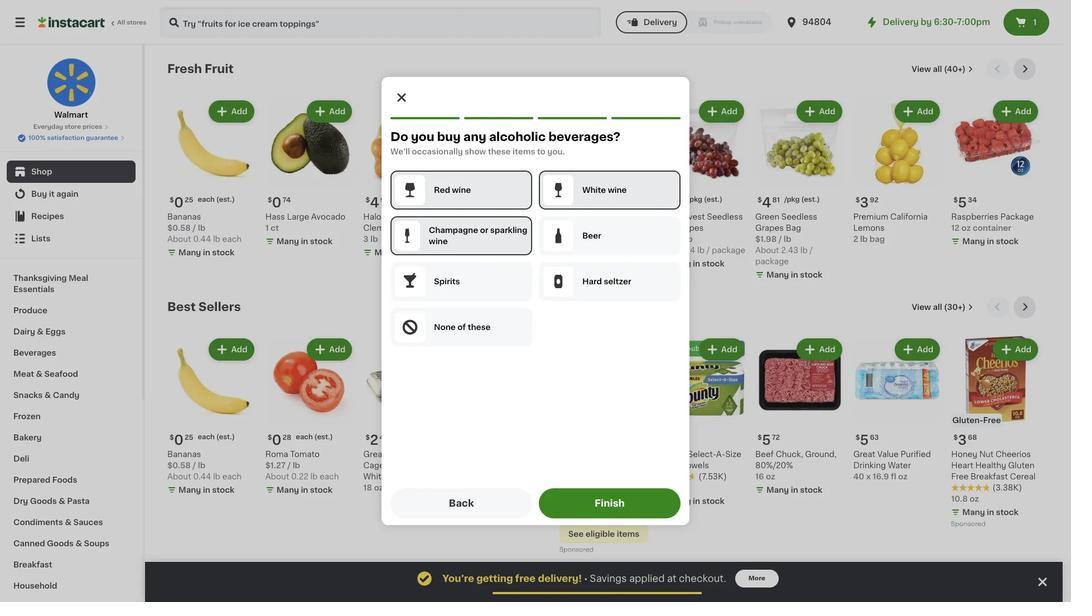 Task type: describe. For each thing, give the bounding box(es) containing it.
$ 5 63
[[856, 435, 879, 447]]

seedless inside green seedless grapes bag $1.98 / lb about 2.43 lb / package
[[782, 213, 818, 221]]

18
[[364, 485, 372, 493]]

•
[[585, 575, 588, 584]]

premium
[[854, 213, 889, 221]]

beer
[[583, 232, 602, 240]]

eggs inside dairy & eggs link
[[45, 328, 66, 336]]

honey nut cheerios heart healthy gluten free breakfast cereal
[[952, 451, 1036, 481]]

sellers
[[199, 301, 241, 313]]

container
[[974, 224, 1012, 232]]

delivery for delivery
[[644, 18, 678, 26]]

red wine
[[434, 186, 471, 194]]

2 inside 2 strawberries 16 oz container
[[468, 196, 477, 209]]

$ for $ 4 97
[[366, 197, 370, 204]]

bananas for 4
[[167, 213, 201, 221]]

many down the clementines
[[375, 249, 397, 257]]

0 for $ 0 25
[[174, 435, 184, 447]]

/pkg for 23
[[688, 196, 703, 203]]

(est.) for $ 0 25
[[216, 435, 235, 441]]

any
[[464, 131, 487, 143]]

seafood
[[44, 371, 78, 379]]

red inside sun harvest seedless red grapes $2.18 / lb about 2.4 lb / package
[[658, 224, 674, 232]]

oz inside great value purified drinking water 40 x 16.9 fl oz
[[899, 474, 908, 481]]

buy it again
[[31, 190, 79, 198]]

cage
[[364, 462, 385, 470]]

(est.) for $ 4 81
[[802, 196, 820, 203]]

bounty select-a-size paper towels
[[658, 451, 742, 470]]

(3.38k)
[[993, 485, 1023, 493]]

seedless inside sun harvest seedless red grapes $2.18 / lb about 2.4 lb / package
[[708, 213, 744, 221]]

many down 0.22
[[277, 487, 299, 495]]

great for 2
[[364, 451, 386, 459]]

cheerios
[[996, 451, 1032, 459]]

occasionally
[[412, 148, 463, 156]]

/pkg (est.) for 23
[[688, 196, 723, 203]]

see eligible items
[[569, 531, 640, 539]]

25 for $ 0 25
[[185, 435, 193, 442]]

canned goods & soups link
[[7, 534, 136, 555]]

28
[[283, 435, 292, 442]]

large inside hass large avocado 1 ct
[[287, 213, 309, 221]]

many down 80%/20%
[[767, 487, 790, 495]]

2 vertical spatial 2
[[370, 435, 379, 447]]

& for dairy
[[37, 328, 44, 336]]

& for condiments
[[65, 519, 71, 527]]

$ 0 25 each (est.)
[[170, 196, 235, 209]]

12 inside raspberries package 12 oz container
[[952, 224, 960, 232]]

lime
[[560, 213, 579, 221]]

buy
[[437, 131, 461, 143]]

instacart logo image
[[38, 16, 105, 29]]

92
[[871, 197, 879, 204]]

each (est.) for $ 0 28
[[296, 435, 333, 441]]

many down container
[[963, 238, 986, 245]]

checkout.
[[679, 575, 727, 584]]

applied
[[630, 575, 665, 584]]

oz inside the product group
[[592, 498, 601, 506]]

eligible
[[586, 531, 615, 539]]

about inside green seedless grapes bag $1.98 / lb about 2.43 lb / package
[[756, 247, 780, 254]]

25 for $ 0 25 each (est.)
[[185, 197, 193, 204]]

view for 3
[[912, 304, 932, 311]]

bakery
[[13, 434, 42, 442]]

ground,
[[806, 451, 837, 459]]

/ right $1.98
[[779, 235, 783, 243]]

california for halos california clementines 3 lb
[[388, 213, 425, 221]]

many in stock inside button
[[473, 487, 529, 495]]

& left soups
[[76, 540, 82, 548]]

40
[[854, 474, 865, 481]]

$ 5 72
[[758, 435, 781, 447]]

5 for $ 5 72
[[763, 435, 771, 447]]

finish
[[595, 500, 625, 509]]

wine for red wine
[[452, 186, 471, 194]]

0 for $ 0 28
[[272, 435, 282, 447]]

/ down $ 0 25 each (est.)
[[193, 224, 196, 232]]

each inside $ 0 25 each (est.)
[[198, 196, 215, 203]]

items inside do you buy any alcoholic beverages? we'll occasionally show these items to you.
[[513, 148, 536, 156]]

halos
[[364, 213, 386, 221]]

do you buy any alcoholic beverages? we'll occasionally show these items to you.
[[391, 131, 621, 156]]

/pkg (est.) for 4
[[785, 196, 820, 203]]

0.22
[[291, 474, 309, 481]]

16 inside 2 strawberries 16 oz container
[[462, 224, 470, 232]]

honey
[[952, 451, 978, 459]]

74
[[283, 197, 291, 204]]

these inside do you buy any alcoholic beverages? we'll occasionally show these items to you.
[[488, 148, 511, 156]]

$ for $ 3 68
[[954, 435, 959, 442]]

many down $ 0 25 each (est.)
[[179, 249, 201, 257]]

meat
[[13, 371, 34, 379]]

5 for $ 5 63
[[861, 435, 870, 447]]

bananas $0.58 / lb about 0.44 lb each for 4
[[167, 213, 242, 243]]

$4.81 per package (estimated) element
[[756, 192, 845, 211]]

0 vertical spatial free
[[984, 417, 1002, 425]]

lists
[[31, 235, 50, 243]]

(est.) for $ 0 28
[[315, 435, 333, 441]]

grade
[[411, 451, 435, 459]]

$ 0 25
[[170, 435, 193, 447]]

$0.58 for 4
[[167, 224, 191, 232]]

42 inside $ 2 42
[[380, 435, 389, 442]]

select-
[[688, 451, 717, 459]]

5 for $ 5 34
[[959, 196, 968, 209]]

oz inside the beef chuck, ground, 80%/20% 16 oz
[[766, 474, 776, 481]]

3 inside halos california clementines 3 lb
[[364, 235, 369, 243]]

63
[[871, 435, 879, 442]]

again
[[56, 190, 79, 198]]

1 inside hass large avocado 1 ct
[[266, 224, 269, 232]]

sauces
[[73, 519, 103, 527]]

stock inside button
[[506, 487, 529, 495]]

all stores link
[[38, 7, 147, 38]]

recipes link
[[7, 205, 136, 228]]

$ for $ 0 25
[[170, 435, 174, 442]]

deli
[[13, 456, 29, 463]]

$ for $ 3 92
[[856, 197, 861, 204]]

many down 2.4
[[669, 260, 692, 268]]

grapes inside sun harvest seedless red grapes $2.18 / lb about 2.4 lb / package
[[676, 224, 704, 232]]

1 vertical spatial these
[[468, 324, 491, 332]]

bananas for 2
[[167, 451, 201, 459]]

in inside the product group
[[595, 512, 603, 519]]

$ 3 68
[[954, 435, 978, 447]]

service type group
[[616, 11, 772, 33]]

essentials
[[13, 286, 55, 294]]

lime 42 1 each
[[560, 213, 591, 232]]

beverages link
[[7, 343, 136, 364]]

dairy
[[13, 328, 35, 336]]

treatment tracker modal dialog
[[145, 563, 1064, 603]]

canned
[[13, 540, 45, 548]]

42 inside lime 42 1 each
[[581, 213, 591, 221]]

fl
[[892, 474, 897, 481]]

oz inside 2 strawberries 16 oz container
[[472, 224, 482, 232]]

1 horizontal spatial sponsored badge image
[[560, 548, 594, 554]]

condiments & sauces
[[13, 519, 103, 527]]

store
[[65, 124, 81, 130]]

/ right 2.4
[[707, 247, 710, 254]]

23
[[674, 197, 683, 204]]

frozen
[[13, 413, 41, 421]]

raspberries package 12 oz container
[[952, 213, 1035, 232]]

$ 2 42
[[366, 435, 389, 447]]

100%
[[29, 135, 45, 141]]

oz inside great value grade aa cage free large white eggs 18 oz
[[374, 485, 384, 493]]

by
[[922, 18, 933, 26]]

16.9
[[873, 474, 890, 481]]

green
[[756, 213, 780, 221]]

savings
[[590, 575, 627, 584]]

many down 12 ct
[[669, 498, 692, 506]]

$0.25 each (estimated) element for 4
[[167, 192, 257, 211]]

prices
[[83, 124, 102, 130]]

(est.) inside $5.23 per package (estimated) element
[[705, 196, 723, 203]]

/ up 2.4
[[680, 235, 684, 243]]

none
[[434, 324, 456, 332]]

& for meat
[[36, 371, 42, 379]]

add your shopping preferences element
[[382, 77, 690, 526]]

1 item carousel region from the top
[[167, 58, 1041, 287]]

white inside "add your shopping preferences" element
[[583, 186, 606, 194]]

$ for $ 0 25 each (est.)
[[170, 197, 174, 204]]

$ for $ 0 28
[[268, 435, 272, 442]]

thanksgiving meal essentials link
[[7, 268, 136, 300]]

breakfast link
[[7, 555, 136, 576]]

more button
[[736, 571, 779, 588]]

delivery by 6:30-7:00pm link
[[866, 16, 991, 29]]

2 item carousel region from the top
[[167, 296, 1041, 561]]

many down hass large avocado 1 ct
[[277, 238, 299, 245]]

many inside the product group
[[571, 512, 593, 519]]

frozen link
[[7, 406, 136, 428]]

shop
[[31, 168, 52, 176]]

gluten-free
[[953, 417, 1002, 425]]

1 inside button
[[1034, 18, 1037, 26]]

ct inside hass large avocado 1 ct
[[271, 224, 279, 232]]

hass
[[266, 213, 285, 221]]

red inside "add your shopping preferences" element
[[434, 186, 450, 194]]

foods
[[52, 477, 77, 485]]

lb inside premium california lemons 2 lb bag
[[861, 235, 868, 243]]

lb inside halos california clementines 3 lb
[[371, 235, 378, 243]]

$5.23 per package (estimated) element
[[658, 192, 747, 211]]

value for 2
[[388, 451, 409, 459]]

champagne or sparkling wine
[[429, 227, 528, 246]]

0 for $ 0 74
[[272, 196, 282, 209]]

view for 5
[[912, 65, 932, 73]]

bananas $0.58 / lb about 0.44 lb each for 2
[[167, 451, 242, 481]]

0 horizontal spatial breakfast
[[13, 562, 52, 569]]

spirits
[[434, 278, 460, 286]]

best
[[167, 301, 196, 313]]

you.
[[548, 148, 565, 156]]

value for 5
[[878, 451, 899, 459]]

7:00pm
[[958, 18, 991, 26]]



Task type: locate. For each thing, give the bounding box(es) containing it.
1 value from the left
[[388, 451, 409, 459]]

eggs
[[45, 328, 66, 336], [388, 474, 408, 481]]

2 horizontal spatial free
[[984, 417, 1002, 425]]

0 horizontal spatial great
[[364, 451, 386, 459]]

2 vertical spatial free
[[952, 474, 969, 481]]

value inside great value purified drinking water 40 x 16.9 fl oz
[[878, 451, 899, 459]]

1 vertical spatial all
[[934, 304, 943, 311]]

12 ct
[[658, 485, 676, 493]]

0 horizontal spatial value
[[388, 451, 409, 459]]

1 vertical spatial view
[[912, 304, 932, 311]]

many down lime 42 1 each
[[571, 238, 593, 245]]

all left (30+)
[[934, 304, 943, 311]]

2 vertical spatial 3
[[959, 435, 968, 447]]

1 /pkg from the left
[[785, 196, 800, 203]]

walmart logo image
[[47, 58, 96, 107]]

each
[[198, 196, 215, 203], [565, 224, 585, 232], [222, 235, 242, 243], [198, 435, 215, 441], [296, 435, 313, 441], [222, 474, 242, 481], [320, 474, 339, 481]]

great for 5
[[854, 451, 876, 459]]

product group
[[167, 98, 257, 261], [266, 98, 355, 249], [364, 98, 453, 261], [462, 98, 551, 234], [560, 98, 649, 249], [658, 98, 747, 272], [756, 98, 845, 283], [854, 98, 943, 245], [952, 98, 1041, 249], [167, 336, 257, 499], [266, 336, 355, 499], [364, 336, 453, 494], [462, 336, 551, 509], [560, 336, 649, 557], [658, 336, 747, 510], [756, 336, 845, 499], [854, 336, 943, 483], [952, 336, 1041, 531]]

items down "alcoholic"
[[513, 148, 536, 156]]

1 vertical spatial white
[[364, 474, 386, 481]]

1 horizontal spatial x
[[867, 474, 872, 481]]

1 4 from the left
[[763, 196, 772, 209]]

walmart link
[[47, 58, 96, 121]]

heart
[[952, 462, 974, 470]]

1 vertical spatial 25
[[185, 435, 193, 442]]

view inside popup button
[[912, 304, 932, 311]]

goods for dry
[[30, 498, 57, 506]]

eggs down produce link
[[45, 328, 66, 336]]

white down cage
[[364, 474, 386, 481]]

$0.25 each (estimated) element for 2
[[167, 430, 257, 450]]

1 button
[[1004, 9, 1050, 36]]

(est.) right 81
[[802, 196, 820, 203]]

1 horizontal spatial /pkg (est.)
[[785, 196, 820, 203]]

$ inside $ 3 68
[[954, 435, 959, 442]]

$ inside $ 0 25
[[170, 435, 174, 442]]

0 vertical spatial package
[[712, 247, 746, 254]]

1 vertical spatial 12
[[658, 485, 666, 493]]

&
[[37, 328, 44, 336], [36, 371, 42, 379], [44, 392, 51, 400], [59, 498, 65, 506], [65, 519, 71, 527], [76, 540, 82, 548]]

$0.58 down $ 0 25
[[167, 462, 191, 470]]

about down $1.98
[[756, 247, 780, 254]]

premium california lemons 2 lb bag
[[854, 213, 928, 243]]

about
[[167, 235, 191, 243], [756, 247, 780, 254], [658, 247, 682, 254], [167, 474, 191, 481], [266, 474, 289, 481]]

bananas $0.58 / lb about 0.44 lb each down $ 0 25 each (est.)
[[167, 213, 242, 243]]

$ inside "$ 0 28"
[[268, 435, 272, 442]]

1 seedless from the left
[[782, 213, 818, 221]]

5 left 23
[[664, 196, 673, 209]]

$0.58 for 2
[[167, 462, 191, 470]]

grapes down harvest
[[676, 224, 704, 232]]

delivery inside button
[[644, 18, 678, 26]]

x
[[867, 474, 872, 481], [567, 498, 572, 506]]

bounty
[[658, 451, 686, 459]]

drinking
[[854, 462, 887, 470]]

many up back
[[473, 487, 495, 495]]

2 bananas $0.58 / lb about 0.44 lb each from the top
[[167, 451, 242, 481]]

5 left 34
[[959, 196, 968, 209]]

$0.58 down $ 0 25 each (est.)
[[167, 224, 191, 232]]

1 bananas from the top
[[167, 213, 201, 221]]

tomato
[[290, 451, 320, 459]]

oz down strawberries
[[472, 224, 482, 232]]

0 horizontal spatial free
[[387, 462, 404, 470]]

delivery inside 'link'
[[884, 18, 919, 26]]

0 horizontal spatial items
[[513, 148, 536, 156]]

0 horizontal spatial california
[[388, 213, 425, 221]]

1 vertical spatial $0.58
[[167, 462, 191, 470]]

grapes down green
[[756, 224, 784, 232]]

2 california from the left
[[891, 213, 928, 221]]

1 vertical spatial sponsored badge image
[[952, 522, 986, 528]]

a-
[[717, 451, 726, 459]]

0 horizontal spatial grapes
[[676, 224, 704, 232]]

0 horizontal spatial 3
[[364, 235, 369, 243]]

these down "alcoholic"
[[488, 148, 511, 156]]

sponsored badge image for honey nut cheerios heart healthy gluten free breakfast cereal
[[952, 522, 986, 528]]

None search field
[[160, 7, 602, 38]]

4 left 81
[[763, 196, 772, 209]]

4 for $ 4 97
[[370, 196, 380, 209]]

0 vertical spatial sponsored badge image
[[462, 500, 495, 506]]

about down $1.27
[[266, 474, 289, 481]]

many down 10.8 oz at bottom right
[[963, 509, 986, 517]]

0 vertical spatial large
[[287, 213, 309, 221]]

0 horizontal spatial red
[[434, 186, 450, 194]]

$ 0 74
[[268, 196, 291, 209]]

$ inside $ 5 63
[[856, 435, 861, 442]]

1 horizontal spatial seedless
[[782, 213, 818, 221]]

2 25 from the top
[[185, 435, 193, 442]]

add
[[231, 108, 248, 116], [329, 108, 346, 116], [526, 108, 542, 116], [722, 108, 738, 116], [820, 108, 836, 116], [918, 108, 934, 116], [1016, 108, 1032, 116], [231, 346, 248, 354], [329, 346, 346, 354], [428, 346, 444, 354], [526, 346, 542, 354], [722, 346, 738, 354], [820, 346, 836, 354], [918, 346, 934, 354], [1016, 346, 1032, 354]]

16 left 'or'
[[462, 224, 470, 232]]

$ 4 97
[[366, 196, 389, 209]]

★★★★★
[[658, 474, 697, 481], [658, 474, 697, 481], [952, 485, 991, 493], [952, 485, 991, 493], [560, 487, 599, 495], [560, 487, 599, 495]]

/pkg for 4
[[785, 196, 800, 203]]

$ for $ 4 81
[[758, 197, 763, 204]]

beef
[[756, 451, 774, 459]]

breakfast up household
[[13, 562, 52, 569]]

oz down raspberries
[[962, 224, 972, 232]]

all left the (40+)
[[934, 65, 943, 73]]

/pkg (est.) right 81
[[785, 196, 820, 203]]

0.44 for 4
[[193, 235, 211, 243]]

1 vertical spatial 3
[[364, 235, 369, 243]]

42 up cage
[[380, 435, 389, 442]]

breakfast inside honey nut cheerios heart healthy gluten free breakfast cereal
[[971, 474, 1009, 481]]

many down the 1.48
[[571, 512, 593, 519]]

about down $ 0 25
[[167, 474, 191, 481]]

• savings applied at checkout.
[[585, 575, 727, 584]]

each (est.) up tomato
[[296, 435, 333, 441]]

/ inside roma tomato $1.27 / lb about 0.22 lb each
[[288, 462, 291, 470]]

package down 2.43
[[756, 258, 790, 266]]

2 horizontal spatial sponsored badge image
[[952, 522, 986, 528]]

nut
[[980, 451, 994, 459]]

$ for $ 2 42
[[366, 435, 370, 442]]

1 horizontal spatial great
[[854, 451, 876, 459]]

1 /pkg (est.) from the left
[[785, 196, 820, 203]]

1 california from the left
[[388, 213, 425, 221]]

/pkg inside $4.81 per package (estimated) element
[[785, 196, 800, 203]]

each inside lime 42 1 each
[[565, 224, 585, 232]]

0 vertical spatial 16
[[462, 224, 470, 232]]

value left grade
[[388, 451, 409, 459]]

purified
[[901, 451, 932, 459]]

$ inside $ 5 34
[[954, 197, 959, 204]]

oz right 10.8
[[970, 496, 980, 504]]

$ inside $ 4 81
[[758, 197, 763, 204]]

size
[[726, 451, 742, 459]]

(30+)
[[945, 304, 966, 311]]

oz right the 1.48
[[592, 498, 601, 506]]

/pkg right 23
[[688, 196, 703, 203]]

seedless up the bag
[[782, 213, 818, 221]]

large inside great value grade aa cage free large white eggs 18 oz
[[406, 462, 428, 470]]

1 vertical spatial large
[[406, 462, 428, 470]]

1 horizontal spatial value
[[878, 451, 899, 459]]

each (est.) inside $0.28 each (estimated) element
[[296, 435, 333, 441]]

in inside button
[[497, 487, 505, 495]]

1 horizontal spatial package
[[756, 258, 790, 266]]

bakery link
[[7, 428, 136, 449]]

1 horizontal spatial 42
[[581, 213, 591, 221]]

bananas down $ 0 25 each (est.)
[[167, 213, 201, 221]]

wine inside the champagne or sparkling wine
[[429, 238, 448, 246]]

great up cage
[[364, 451, 386, 459]]

eggs inside great value grade aa cage free large white eggs 18 oz
[[388, 474, 408, 481]]

0 horizontal spatial package
[[712, 247, 746, 254]]

/ right 2.43
[[810, 247, 813, 254]]

& left sauces
[[65, 519, 71, 527]]

lemons
[[854, 224, 885, 232]]

2 horizontal spatial 3
[[959, 435, 968, 447]]

(est.) up harvest
[[705, 196, 723, 203]]

1 vertical spatial item carousel region
[[167, 296, 1041, 561]]

see eligible items button
[[560, 526, 649, 545]]

2 down lemons at the right of page
[[854, 235, 859, 243]]

you're
[[443, 575, 475, 584]]

each (est.) right $ 0 25
[[198, 435, 235, 441]]

16 down 80%/20%
[[756, 474, 765, 481]]

0 vertical spatial item carousel region
[[167, 58, 1041, 287]]

dry
[[13, 498, 28, 506]]

hass large avocado 1 ct
[[266, 213, 346, 232]]

bananas $0.58 / lb about 0.44 lb each down $ 0 25
[[167, 451, 242, 481]]

goods for canned
[[47, 540, 74, 548]]

1 horizontal spatial 16
[[756, 474, 765, 481]]

/pkg (est.) inside $4.81 per package (estimated) element
[[785, 196, 820, 203]]

large down grade
[[406, 462, 428, 470]]

sun harvest seedless red grapes $2.18 / lb about 2.4 lb / package
[[658, 213, 746, 254]]

1 horizontal spatial 2
[[468, 196, 477, 209]]

all inside popup button
[[934, 304, 943, 311]]

grapes inside green seedless grapes bag $1.98 / lb about 2.43 lb / package
[[756, 224, 784, 232]]

ct down hass
[[271, 224, 279, 232]]

/pkg (est.) up harvest
[[688, 196, 723, 203]]

california for premium california lemons 2 lb bag
[[891, 213, 928, 221]]

view
[[912, 65, 932, 73], [912, 304, 932, 311]]

2 seedless from the left
[[708, 213, 744, 221]]

goods down condiments & sauces
[[47, 540, 74, 548]]

72
[[773, 435, 781, 442]]

$ inside $ 4 97
[[366, 197, 370, 204]]

0.44 for 2
[[193, 474, 211, 481]]

0 horizontal spatial 16
[[462, 224, 470, 232]]

1 horizontal spatial eggs
[[388, 474, 408, 481]]

4
[[763, 196, 772, 209], [370, 196, 380, 209]]

(est.) up tomato
[[315, 435, 333, 441]]

1 horizontal spatial items
[[617, 531, 640, 539]]

0 horizontal spatial 2
[[370, 435, 379, 447]]

0 vertical spatial 0.44
[[193, 235, 211, 243]]

sponsored badge image
[[462, 500, 495, 506], [952, 522, 986, 528], [560, 548, 594, 554]]

(est.) inside $0.28 each (estimated) element
[[315, 435, 333, 441]]

gluten
[[1009, 462, 1035, 470]]

0 vertical spatial $0.25 each (estimated) element
[[167, 192, 257, 211]]

recipes
[[31, 213, 64, 221]]

soups
[[84, 540, 109, 548]]

0 horizontal spatial large
[[287, 213, 309, 221]]

value inside great value grade aa cage free large white eggs 18 oz
[[388, 451, 409, 459]]

0 horizontal spatial ct
[[271, 224, 279, 232]]

green seedless grapes bag $1.98 / lb about 2.43 lb / package
[[756, 213, 818, 266]]

0 horizontal spatial 12
[[658, 485, 666, 493]]

2 strawberries 16 oz container
[[462, 196, 524, 232]]

$0.25 each (estimated) element
[[167, 192, 257, 211], [167, 430, 257, 450]]

16 inside the beef chuck, ground, 80%/20% 16 oz
[[756, 474, 765, 481]]

$ inside $ 5 72
[[758, 435, 763, 442]]

(est.) inside $4.81 per package (estimated) element
[[802, 196, 820, 203]]

3 left the 68
[[959, 435, 968, 447]]

all inside "popup button"
[[934, 65, 943, 73]]

3 left '92'
[[861, 196, 869, 209]]

0 horizontal spatial 1
[[266, 224, 269, 232]]

$ for $ 5 63
[[856, 435, 861, 442]]

canned goods & soups
[[13, 540, 109, 548]]

1 0.44 from the top
[[193, 235, 211, 243]]

2 bananas from the top
[[167, 451, 201, 459]]

1 25 from the top
[[185, 197, 193, 204]]

6:30-
[[935, 18, 958, 26]]

0 horizontal spatial each (est.)
[[198, 435, 235, 441]]

/pkg (est.) inside $5.23 per package (estimated) element
[[688, 196, 723, 203]]

1 vertical spatial goods
[[47, 540, 74, 548]]

hard
[[583, 278, 602, 286]]

chuck,
[[776, 451, 804, 459]]

getting
[[477, 575, 513, 584]]

1 horizontal spatial delivery
[[884, 18, 919, 26]]

$ 0 28
[[268, 435, 292, 447]]

free inside honey nut cheerios heart healthy gluten free breakfast cereal
[[952, 474, 969, 481]]

each inside roma tomato $1.27 / lb about 0.22 lb each
[[320, 474, 339, 481]]

about down $2.18
[[658, 247, 682, 254]]

0 vertical spatial white
[[583, 186, 606, 194]]

thanksgiving meal essentials
[[13, 275, 88, 294]]

1 vertical spatial $0.25 each (estimated) element
[[167, 430, 257, 450]]

1 horizontal spatial breakfast
[[971, 474, 1009, 481]]

0 vertical spatial 25
[[185, 197, 193, 204]]

item carousel region
[[167, 58, 1041, 287], [167, 296, 1041, 561]]

2 each (est.) from the left
[[296, 435, 333, 441]]

california right premium
[[891, 213, 928, 221]]

/ down $ 0 25
[[193, 462, 196, 470]]

white
[[583, 186, 606, 194], [364, 474, 386, 481]]

great inside great value grade aa cage free large white eggs 18 oz
[[364, 451, 386, 459]]

dairy & eggs link
[[7, 322, 136, 343]]

about down $ 0 25 each (est.)
[[167, 235, 191, 243]]

1 $0.25 each (estimated) element from the top
[[167, 192, 257, 211]]

goods down the prepared foods
[[30, 498, 57, 506]]

white wine
[[583, 186, 627, 194]]

seedless down $5.23 per package (estimated) element
[[708, 213, 744, 221]]

everyday store prices link
[[33, 123, 109, 132]]

0 for $ 0 25 each (est.)
[[174, 196, 184, 209]]

1 horizontal spatial each (est.)
[[296, 435, 333, 441]]

2 all from the top
[[934, 304, 943, 311]]

2.4
[[684, 247, 696, 254]]

2 vertical spatial sponsored badge image
[[560, 548, 594, 554]]

1 vertical spatial bananas $0.58 / lb about 0.44 lb each
[[167, 451, 242, 481]]

value up water on the bottom
[[878, 451, 899, 459]]

each (est.)
[[198, 435, 235, 441], [296, 435, 333, 441]]

1 horizontal spatial white
[[583, 186, 606, 194]]

2 value from the left
[[878, 451, 899, 459]]

0 horizontal spatial x
[[567, 498, 572, 506]]

0 horizontal spatial white
[[364, 474, 386, 481]]

stock inside the product group
[[605, 512, 627, 519]]

1 $0.58 from the top
[[167, 224, 191, 232]]

1 horizontal spatial 12
[[952, 224, 960, 232]]

each (est.) for $ 0 25
[[198, 435, 235, 441]]

white inside great value grade aa cage free large white eggs 18 oz
[[364, 474, 386, 481]]

1 horizontal spatial grapes
[[756, 224, 784, 232]]

1 vertical spatial 0.44
[[193, 474, 211, 481]]

5 inside $5.23 per package (estimated) element
[[664, 196, 673, 209]]

main content
[[145, 45, 1064, 603]]

0 horizontal spatial 4
[[370, 196, 380, 209]]

12 down paper
[[658, 485, 666, 493]]

red down sun
[[658, 224, 674, 232]]

2 grapes from the left
[[676, 224, 704, 232]]

it
[[49, 190, 55, 198]]

1 great from the left
[[364, 451, 386, 459]]

package inside green seedless grapes bag $1.98 / lb about 2.43 lb / package
[[756, 258, 790, 266]]

view inside "popup button"
[[912, 65, 932, 73]]

1 horizontal spatial 3
[[861, 196, 869, 209]]

0 horizontal spatial delivery
[[644, 18, 678, 26]]

great up drinking
[[854, 451, 876, 459]]

& left candy
[[44, 392, 51, 400]]

0 vertical spatial breakfast
[[971, 474, 1009, 481]]

2 0.44 from the top
[[193, 474, 211, 481]]

shop link
[[7, 161, 136, 183]]

0 vertical spatial bananas $0.58 / lb about 0.44 lb each
[[167, 213, 242, 243]]

8 x 1.48 oz
[[560, 498, 601, 506]]

buy it again link
[[7, 183, 136, 205]]

2 $0.25 each (estimated) element from the top
[[167, 430, 257, 450]]

prepared foods link
[[7, 470, 136, 491]]

2 /pkg (est.) from the left
[[688, 196, 723, 203]]

2 /pkg from the left
[[688, 196, 703, 203]]

$ for $ 5 72
[[758, 435, 763, 442]]

2 view from the top
[[912, 304, 932, 311]]

1 grapes from the left
[[756, 224, 784, 232]]

5 left "63"
[[861, 435, 870, 447]]

$ inside $ 0 25 each (est.)
[[170, 197, 174, 204]]

(est.) right $ 0 25
[[216, 435, 235, 441]]

free right cage
[[387, 462, 404, 470]]

4 inside $4.81 per package (estimated) element
[[763, 196, 772, 209]]

everyday
[[33, 124, 63, 130]]

34
[[969, 197, 978, 204]]

california up the clementines
[[388, 213, 425, 221]]

3 for $ 3 68
[[959, 435, 968, 447]]

meat & seafood
[[13, 371, 78, 379]]

& left pasta
[[59, 498, 65, 506]]

satisfaction
[[47, 135, 84, 141]]

1 horizontal spatial 1
[[560, 224, 563, 232]]

view left (30+)
[[912, 304, 932, 311]]

$0.28 each (estimated) element
[[266, 430, 355, 450]]

package right 2.4
[[712, 247, 746, 254]]

& for snacks
[[44, 392, 51, 400]]

x right '8'
[[567, 498, 572, 506]]

roma tomato $1.27 / lb about 0.22 lb each
[[266, 451, 339, 481]]

/pkg inside $5.23 per package (estimated) element
[[688, 196, 703, 203]]

0 vertical spatial bananas
[[167, 213, 201, 221]]

0 vertical spatial ct
[[271, 224, 279, 232]]

/pkg right 81
[[785, 196, 800, 203]]

bananas down $ 0 25
[[167, 451, 201, 459]]

x inside great value purified drinking water 40 x 16.9 fl oz
[[867, 474, 872, 481]]

2 horizontal spatial wine
[[608, 186, 627, 194]]

1 horizontal spatial california
[[891, 213, 928, 221]]

97
[[381, 197, 389, 204]]

0.44
[[193, 235, 211, 243], [193, 474, 211, 481]]

0.44 down $ 0 25 each (est.)
[[193, 235, 211, 243]]

2 up cage
[[370, 435, 379, 447]]

3 for $ 3 92
[[861, 196, 869, 209]]

25 inside $ 0 25
[[185, 435, 193, 442]]

1 inside lime 42 1 each
[[560, 224, 563, 232]]

2 4 from the left
[[370, 196, 380, 209]]

2 $0.58 from the top
[[167, 462, 191, 470]]

0 vertical spatial red
[[434, 186, 450, 194]]

many down $ 0 25
[[179, 487, 201, 495]]

$ inside $ 2 42
[[366, 435, 370, 442]]

0 for $ 0 33
[[566, 196, 576, 209]]

1 vertical spatial package
[[756, 258, 790, 266]]

view left the (40+)
[[912, 65, 932, 73]]

free inside great value grade aa cage free large white eggs 18 oz
[[387, 462, 404, 470]]

breakfast
[[971, 474, 1009, 481], [13, 562, 52, 569]]

1 vertical spatial free
[[387, 462, 404, 470]]

(est.) inside $ 0 25 each (est.)
[[216, 196, 235, 203]]

eggs down $ 2 42
[[388, 474, 408, 481]]

2 horizontal spatial 1
[[1034, 18, 1037, 26]]

1 vertical spatial bananas
[[167, 451, 201, 459]]

dry goods & pasta link
[[7, 491, 136, 513]]

delivery for delivery by 6:30-7:00pm
[[884, 18, 919, 26]]

42 right lime
[[581, 213, 591, 221]]

1 vertical spatial 2
[[854, 235, 859, 243]]

oz down 80%/20%
[[766, 474, 776, 481]]

1 each (est.) from the left
[[198, 435, 235, 441]]

package inside sun harvest seedless red grapes $2.18 / lb about 2.4 lb / package
[[712, 247, 746, 254]]

sponsored badge image for many in stock
[[462, 500, 495, 506]]

1 horizontal spatial /pkg
[[785, 196, 800, 203]]

large down the 74
[[287, 213, 309, 221]]

gluten-
[[953, 417, 984, 425]]

many inside button
[[473, 487, 495, 495]]

many in stock button
[[462, 336, 551, 499]]

0 vertical spatial 3
[[861, 196, 869, 209]]

$ for $ 0 33
[[562, 197, 566, 204]]

0 horizontal spatial seedless
[[708, 213, 744, 221]]

all for 5
[[934, 65, 943, 73]]

meal
[[69, 275, 88, 282]]

0 horizontal spatial /pkg (est.)
[[688, 196, 723, 203]]

1 bananas $0.58 / lb about 0.44 lb each from the top
[[167, 213, 242, 243]]

oz right "18"
[[374, 485, 384, 493]]

grapes
[[756, 224, 784, 232], [676, 224, 704, 232]]

1 vertical spatial 42
[[380, 435, 389, 442]]

x right "40"
[[867, 474, 872, 481]]

x inside the product group
[[567, 498, 572, 506]]

free
[[516, 575, 536, 584]]

(40+)
[[945, 65, 966, 73]]

white up 33
[[583, 186, 606, 194]]

1 horizontal spatial large
[[406, 462, 428, 470]]

1 vertical spatial 16
[[756, 474, 765, 481]]

household link
[[7, 576, 136, 597]]

4 for $ 4 81
[[763, 196, 772, 209]]

0 vertical spatial view
[[912, 65, 932, 73]]

0 vertical spatial 12
[[952, 224, 960, 232]]

1 horizontal spatial free
[[952, 474, 969, 481]]

oz inside raspberries package 12 oz container
[[962, 224, 972, 232]]

1 vertical spatial x
[[567, 498, 572, 506]]

each (est.) inside $0.25 each (estimated) element
[[198, 435, 235, 441]]

free up nut on the right bottom of page
[[984, 417, 1002, 425]]

1 all from the top
[[934, 65, 943, 73]]

main content containing 0
[[145, 45, 1064, 603]]

free down heart
[[952, 474, 969, 481]]

/
[[193, 224, 196, 232], [779, 235, 783, 243], [680, 235, 684, 243], [810, 247, 813, 254], [707, 247, 710, 254], [193, 462, 196, 470], [288, 462, 291, 470]]

great inside great value purified drinking water 40 x 16.9 fl oz
[[854, 451, 876, 459]]

1 vertical spatial breakfast
[[13, 562, 52, 569]]

$ inside $ 0 74
[[268, 197, 272, 204]]

about inside roma tomato $1.27 / lb about 0.22 lb each
[[266, 474, 289, 481]]

oz right fl
[[899, 474, 908, 481]]

all for 3
[[934, 304, 943, 311]]

2.43
[[782, 247, 799, 254]]

buy
[[31, 190, 47, 198]]

0.44 down $ 0 25
[[193, 474, 211, 481]]

california inside halos california clementines 3 lb
[[388, 213, 425, 221]]

$ inside the $ 0 33
[[562, 197, 566, 204]]

many down 2.43
[[767, 271, 790, 279]]

0 vertical spatial x
[[867, 474, 872, 481]]

$ for $ 0 74
[[268, 197, 272, 204]]

these right of
[[468, 324, 491, 332]]

wine for white wine
[[608, 186, 627, 194]]

(est.) left $ 0 74 at the left of the page
[[216, 196, 235, 203]]

4 left 97
[[370, 196, 380, 209]]

1 view from the top
[[912, 65, 932, 73]]

25 inside $ 0 25 each (est.)
[[185, 197, 193, 204]]

breakfast down "healthy"
[[971, 474, 1009, 481]]

product group containing ★★★★★
[[560, 336, 649, 557]]

0 vertical spatial 42
[[581, 213, 591, 221]]

3 down halos
[[364, 235, 369, 243]]

0 horizontal spatial 42
[[380, 435, 389, 442]]

0 horizontal spatial wine
[[429, 238, 448, 246]]

2 inside premium california lemons 2 lb bag
[[854, 235, 859, 243]]

you're getting free delivery!
[[443, 575, 582, 584]]

$ for $ 5 34
[[954, 197, 959, 204]]

0 horizontal spatial /pkg
[[688, 196, 703, 203]]

about inside sun harvest seedless red grapes $2.18 / lb about 2.4 lb / package
[[658, 247, 682, 254]]

$ inside $ 3 92
[[856, 197, 861, 204]]

1 horizontal spatial ct
[[668, 485, 676, 493]]

$
[[170, 197, 174, 204], [758, 197, 763, 204], [268, 197, 272, 204], [366, 197, 370, 204], [562, 197, 566, 204], [856, 197, 861, 204], [954, 197, 959, 204], [170, 435, 174, 442], [758, 435, 763, 442], [268, 435, 272, 442], [366, 435, 370, 442], [856, 435, 861, 442], [954, 435, 959, 442]]

2 great from the left
[[854, 451, 876, 459]]

healthy
[[976, 462, 1007, 470]]

california inside premium california lemons 2 lb bag
[[891, 213, 928, 221]]

items inside 'button'
[[617, 531, 640, 539]]



Task type: vqa. For each thing, say whether or not it's contained in the screenshot.
Personal Care's Care
no



